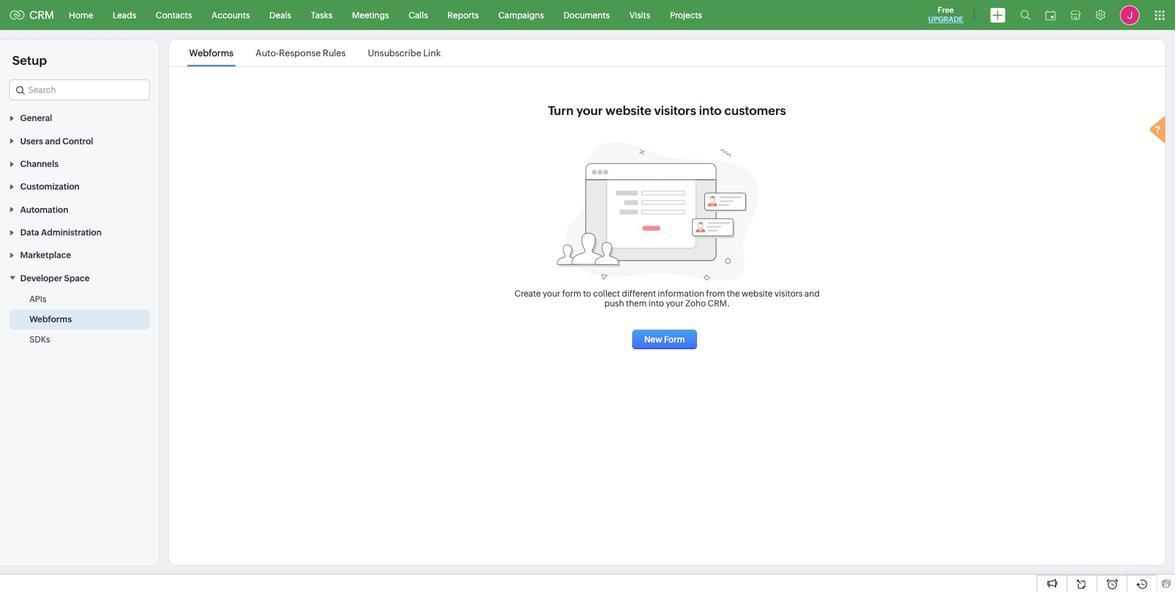 Task type: describe. For each thing, give the bounding box(es) containing it.
documents link
[[554, 0, 620, 30]]

from
[[706, 289, 725, 299]]

automation
[[20, 205, 68, 215]]

calls
[[409, 10, 428, 20]]

automation button
[[0, 198, 159, 221]]

list containing webforms
[[178, 40, 452, 66]]

apis
[[29, 294, 47, 304]]

create menu image
[[990, 8, 1005, 22]]

channels button
[[0, 152, 159, 175]]

data administration
[[20, 228, 102, 237]]

deals
[[269, 10, 291, 20]]

campaigns link
[[489, 0, 554, 30]]

users and control button
[[0, 129, 159, 152]]

crm.
[[708, 299, 730, 308]]

your for create
[[543, 289, 560, 299]]

unsubscribe link
[[368, 48, 441, 58]]

upgrade
[[928, 15, 963, 24]]

sdks link
[[29, 333, 50, 346]]

0 vertical spatial into
[[699, 103, 722, 118]]

customization
[[20, 182, 80, 192]]

profile image
[[1120, 5, 1140, 25]]

website inside create your form to collect different information from the website visitors and push them into your zoho crm.
[[742, 289, 773, 299]]

0 vertical spatial visitors
[[654, 103, 696, 118]]

0 vertical spatial website
[[605, 103, 651, 118]]

data
[[20, 228, 39, 237]]

unsubscribe
[[368, 48, 421, 58]]

form
[[664, 335, 685, 345]]

and inside create your form to collect different information from the website visitors and push them into your zoho crm.
[[804, 289, 820, 299]]

accounts link
[[202, 0, 260, 30]]

2 horizontal spatial your
[[666, 299, 684, 308]]

general
[[20, 113, 52, 123]]

create menu element
[[983, 0, 1013, 30]]

space
[[64, 273, 90, 283]]

control
[[62, 136, 93, 146]]

leads
[[113, 10, 136, 20]]

and inside dropdown button
[[45, 136, 61, 146]]

new form
[[644, 335, 685, 345]]

unsubscribe link link
[[366, 48, 443, 58]]

meetings
[[352, 10, 389, 20]]

create your form to collect different information from the website visitors and push them into your zoho crm.
[[514, 289, 820, 308]]

leads link
[[103, 0, 146, 30]]

channels
[[20, 159, 59, 169]]

new
[[644, 335, 662, 345]]

create
[[514, 289, 541, 299]]

webforms link inside developer space region
[[29, 313, 72, 325]]

accounts
[[212, 10, 250, 20]]

the
[[727, 289, 740, 299]]



Task type: locate. For each thing, give the bounding box(es) containing it.
0 vertical spatial webforms link
[[187, 48, 235, 58]]

contacts link
[[146, 0, 202, 30]]

webforms up sdks
[[29, 314, 72, 324]]

collect
[[593, 289, 620, 299]]

users
[[20, 136, 43, 146]]

webforms
[[189, 48, 233, 58], [29, 314, 72, 324]]

0 horizontal spatial webforms link
[[29, 313, 72, 325]]

different
[[622, 289, 656, 299]]

search image
[[1020, 10, 1031, 20]]

developer space button
[[0, 266, 159, 289]]

help image
[[1147, 114, 1171, 148]]

free
[[938, 6, 954, 15]]

1 vertical spatial visitors
[[774, 289, 803, 299]]

and
[[45, 136, 61, 146], [804, 289, 820, 299]]

response
[[279, 48, 321, 58]]

push
[[604, 299, 624, 308]]

users and control
[[20, 136, 93, 146]]

form
[[562, 289, 581, 299]]

webforms inside developer space region
[[29, 314, 72, 324]]

visits
[[629, 10, 650, 20]]

sdks
[[29, 335, 50, 344]]

into right them
[[648, 299, 664, 308]]

webforms link up sdks
[[29, 313, 72, 325]]

1 vertical spatial into
[[648, 299, 664, 308]]

webforms down accounts link
[[189, 48, 233, 58]]

customization button
[[0, 175, 159, 198]]

contacts
[[156, 10, 192, 20]]

None field
[[9, 80, 150, 100]]

list
[[178, 40, 452, 66]]

website
[[605, 103, 651, 118], [742, 289, 773, 299]]

into left customers
[[699, 103, 722, 118]]

tasks
[[311, 10, 333, 20]]

into
[[699, 103, 722, 118], [648, 299, 664, 308]]

deals link
[[260, 0, 301, 30]]

0 horizontal spatial webforms
[[29, 314, 72, 324]]

1 horizontal spatial visitors
[[774, 289, 803, 299]]

0 horizontal spatial and
[[45, 136, 61, 146]]

home
[[69, 10, 93, 20]]

developer
[[20, 273, 62, 283]]

reports link
[[438, 0, 489, 30]]

projects link
[[660, 0, 712, 30]]

marketplace button
[[0, 244, 159, 266]]

your left zoho
[[666, 299, 684, 308]]

visitors
[[654, 103, 696, 118], [774, 289, 803, 299]]

your left "form"
[[543, 289, 560, 299]]

crm link
[[10, 9, 54, 21]]

free upgrade
[[928, 6, 963, 24]]

auto-response rules link
[[254, 48, 348, 58]]

1 vertical spatial webforms link
[[29, 313, 72, 325]]

apis link
[[29, 293, 47, 305]]

customers
[[724, 103, 786, 118]]

meetings link
[[342, 0, 399, 30]]

1 horizontal spatial your
[[576, 103, 603, 118]]

campaigns
[[498, 10, 544, 20]]

webforms link down accounts link
[[187, 48, 235, 58]]

turn
[[548, 103, 574, 118]]

documents
[[564, 10, 610, 20]]

1 horizontal spatial into
[[699, 103, 722, 118]]

into inside create your form to collect different information from the website visitors and push them into your zoho crm.
[[648, 299, 664, 308]]

1 horizontal spatial webforms
[[189, 48, 233, 58]]

profile element
[[1113, 0, 1147, 30]]

search element
[[1013, 0, 1038, 30]]

1 vertical spatial website
[[742, 289, 773, 299]]

auto-
[[256, 48, 279, 58]]

setup
[[12, 53, 47, 67]]

0 vertical spatial and
[[45, 136, 61, 146]]

0 vertical spatial webforms
[[189, 48, 233, 58]]

1 horizontal spatial webforms link
[[187, 48, 235, 58]]

1 horizontal spatial and
[[804, 289, 820, 299]]

turn your website visitors into customers
[[548, 103, 786, 118]]

link
[[423, 48, 441, 58]]

developer space
[[20, 273, 90, 283]]

0 horizontal spatial website
[[605, 103, 651, 118]]

Search text field
[[10, 80, 149, 100]]

visitors inside create your form to collect different information from the website visitors and push them into your zoho crm.
[[774, 289, 803, 299]]

auto-response rules
[[256, 48, 346, 58]]

new form button
[[632, 330, 697, 349]]

tasks link
[[301, 0, 342, 30]]

reports
[[448, 10, 479, 20]]

zoho
[[685, 299, 706, 308]]

webforms link
[[187, 48, 235, 58], [29, 313, 72, 325]]

administration
[[41, 228, 102, 237]]

1 horizontal spatial website
[[742, 289, 773, 299]]

information
[[658, 289, 704, 299]]

0 horizontal spatial your
[[543, 289, 560, 299]]

visits link
[[620, 0, 660, 30]]

calendar image
[[1045, 10, 1056, 20]]

calls link
[[399, 0, 438, 30]]

data administration button
[[0, 221, 159, 244]]

1 vertical spatial and
[[804, 289, 820, 299]]

your right turn
[[576, 103, 603, 118]]

them
[[626, 299, 647, 308]]

marketplace
[[20, 251, 71, 260]]

home link
[[59, 0, 103, 30]]

general button
[[0, 106, 159, 129]]

your
[[576, 103, 603, 118], [543, 289, 560, 299], [666, 299, 684, 308]]

rules
[[323, 48, 346, 58]]

1 vertical spatial webforms
[[29, 314, 72, 324]]

to
[[583, 289, 591, 299]]

projects
[[670, 10, 702, 20]]

developer space region
[[0, 289, 159, 350]]

crm
[[29, 9, 54, 21]]

0 horizontal spatial into
[[648, 299, 664, 308]]

your for turn
[[576, 103, 603, 118]]

0 horizontal spatial visitors
[[654, 103, 696, 118]]



Task type: vqa. For each thing, say whether or not it's contained in the screenshot.
Marketplace
yes



